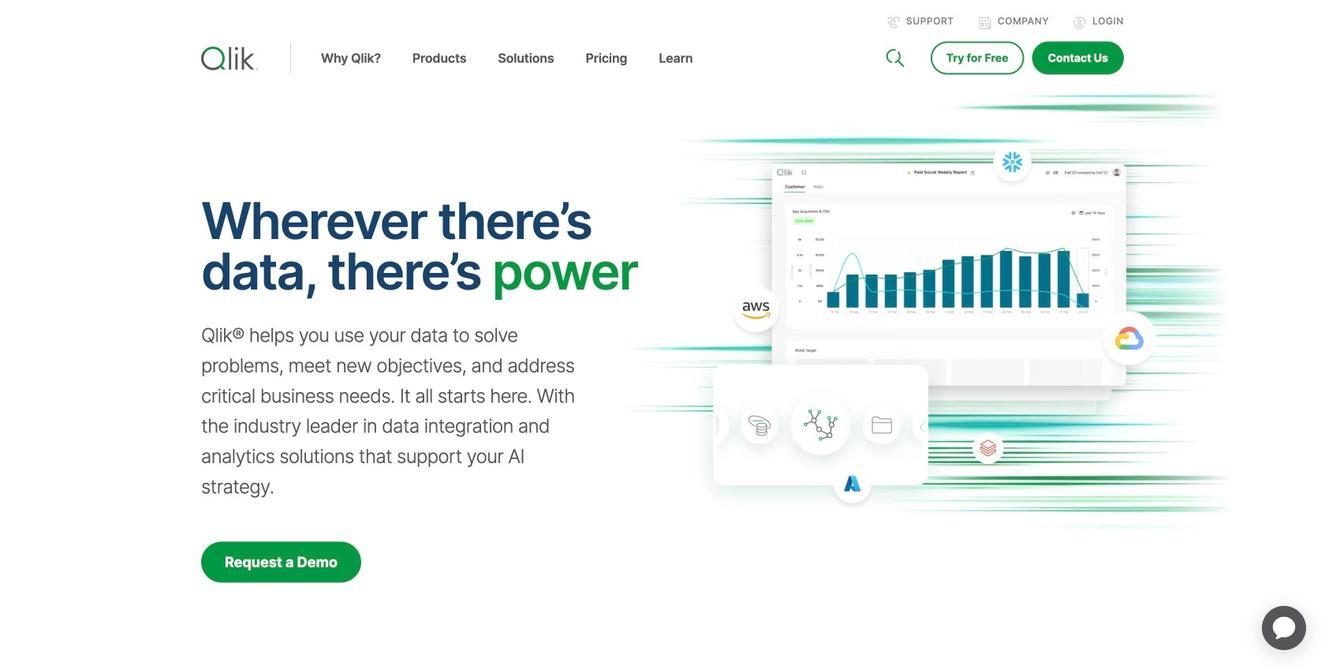 Task type: describe. For each thing, give the bounding box(es) containing it.
qlik image
[[201, 47, 258, 70]]



Task type: locate. For each thing, give the bounding box(es) containing it.
login image
[[1074, 17, 1087, 29]]

company image
[[979, 17, 992, 29]]

support image
[[888, 17, 900, 29]]

application
[[1244, 587, 1326, 669]]



Task type: vqa. For each thing, say whether or not it's contained in the screenshot.
bottommost Free
no



